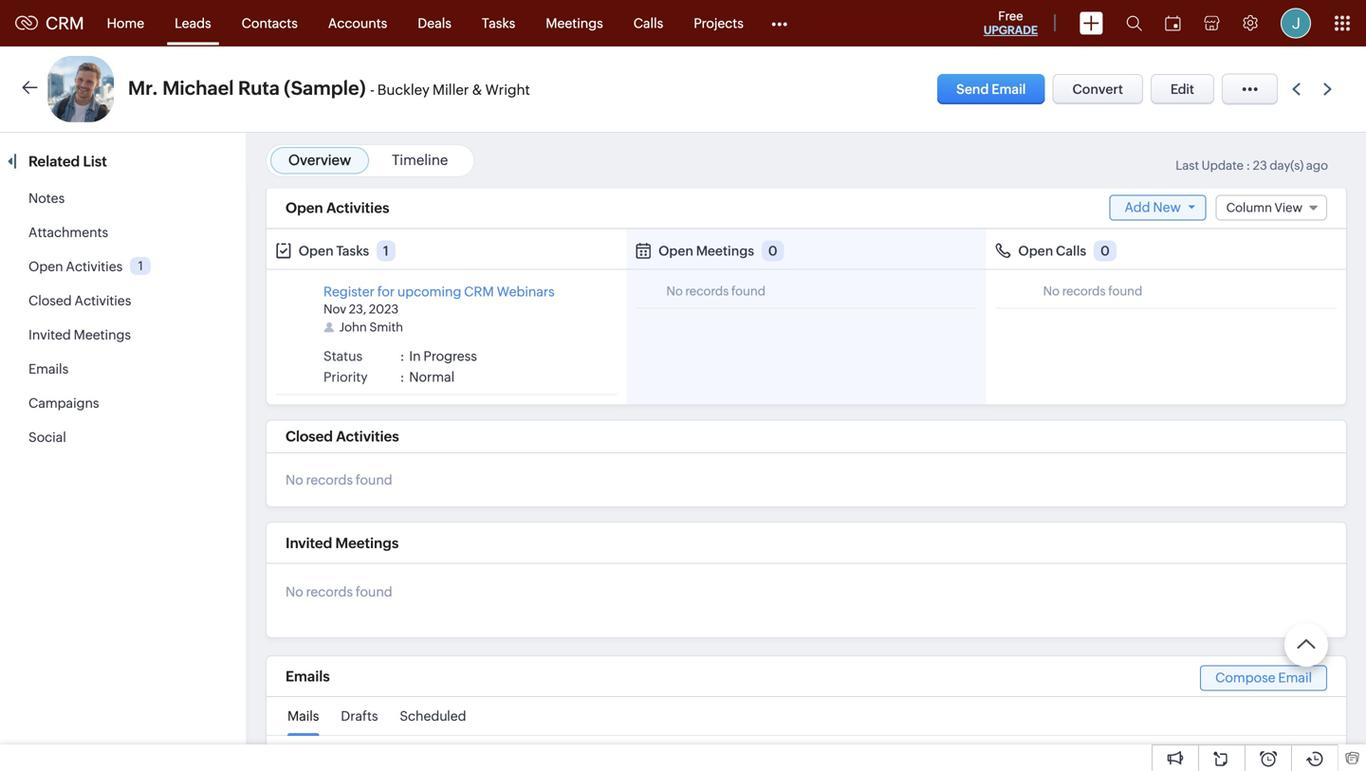 Task type: vqa. For each thing, say whether or not it's contained in the screenshot.
bottommost or
no



Task type: describe. For each thing, give the bounding box(es) containing it.
mr.
[[128, 77, 158, 99]]

23
[[1253, 158, 1267, 173]]

open activities link
[[28, 259, 123, 274]]

miller
[[433, 82, 469, 98]]

ago
[[1306, 158, 1328, 173]]

projects link
[[679, 0, 759, 46]]

1 vertical spatial open activities
[[28, 259, 123, 274]]

activities up "closed activities" link
[[66, 259, 123, 274]]

search image
[[1126, 15, 1142, 31]]

projects
[[694, 16, 744, 31]]

ruta
[[238, 77, 280, 99]]

Column View field
[[1216, 195, 1327, 221]]

timeline link
[[392, 152, 448, 168]]

buckley
[[377, 82, 430, 98]]

0 horizontal spatial emails
[[28, 361, 69, 377]]

activities up invited meetings link
[[74, 293, 131, 308]]

activities down priority
[[336, 428, 399, 445]]

open calls
[[1018, 243, 1087, 259]]

next record image
[[1323, 83, 1336, 95]]

michael
[[162, 77, 234, 99]]

related
[[28, 153, 80, 170]]

send email button
[[938, 74, 1045, 104]]

deals link
[[403, 0, 467, 46]]

(sample)
[[284, 77, 366, 99]]

wright
[[485, 82, 530, 98]]

calls link
[[618, 0, 679, 46]]

status
[[324, 349, 363, 364]]

last
[[1176, 158, 1199, 173]]

closed activities link
[[28, 293, 131, 308]]

add new
[[1125, 200, 1181, 215]]

column
[[1226, 201, 1272, 215]]

emails link
[[28, 361, 69, 377]]

leads
[[175, 16, 211, 31]]

update
[[1202, 158, 1244, 173]]

send email
[[957, 82, 1026, 97]]

0 for meetings
[[768, 243, 778, 259]]

0 vertical spatial crm
[[46, 14, 84, 33]]

0 horizontal spatial tasks
[[336, 243, 369, 259]]

previous record image
[[1292, 83, 1301, 95]]

timeline
[[392, 152, 448, 168]]

scheduled
[[400, 709, 466, 724]]

search element
[[1115, 0, 1154, 46]]

upgrade
[[984, 24, 1038, 37]]

0 vertical spatial invited
[[28, 327, 71, 342]]

2023
[[369, 302, 399, 316]]

crm inside register for upcoming crm webinars nov 23, 2023
[[464, 284, 494, 299]]

webinars
[[497, 284, 555, 299]]

related list
[[28, 153, 110, 170]]

mr. michael ruta (sample) - buckley miller & wright
[[128, 77, 530, 99]]

list
[[83, 153, 107, 170]]

new
[[1153, 200, 1181, 215]]

profile element
[[1269, 0, 1323, 46]]

overview link
[[288, 152, 351, 168]]

send
[[957, 82, 989, 97]]

campaigns link
[[28, 396, 99, 411]]

free upgrade
[[984, 9, 1038, 37]]

nov
[[324, 302, 346, 316]]

for
[[377, 284, 395, 299]]

progress
[[424, 349, 477, 364]]

open meetings
[[658, 243, 754, 259]]

0 horizontal spatial calls
[[633, 16, 663, 31]]

register
[[324, 284, 375, 299]]

contacts
[[242, 16, 298, 31]]

profile image
[[1281, 8, 1311, 38]]

create menu element
[[1068, 0, 1115, 46]]

activities up open tasks
[[326, 199, 389, 216]]

1 horizontal spatial invited
[[286, 535, 332, 552]]

0 vertical spatial closed
[[28, 293, 72, 308]]

meetings link
[[531, 0, 618, 46]]

social
[[28, 430, 66, 445]]

leads link
[[160, 0, 226, 46]]

0 for calls
[[1101, 243, 1110, 259]]

home
[[107, 16, 144, 31]]

accounts link
[[313, 0, 403, 46]]



Task type: locate. For each thing, give the bounding box(es) containing it.
: left 'in'
[[400, 349, 405, 364]]

0 horizontal spatial 1
[[138, 259, 143, 273]]

1 up for
[[383, 243, 389, 259]]

compose email
[[1215, 670, 1312, 685]]

0 horizontal spatial crm
[[46, 14, 84, 33]]

edit
[[1171, 82, 1194, 97]]

1 vertical spatial invited meetings
[[286, 535, 399, 552]]

0 horizontal spatial invited
[[28, 327, 71, 342]]

crm
[[46, 14, 84, 33], [464, 284, 494, 299]]

convert
[[1073, 82, 1123, 97]]

email
[[992, 82, 1026, 97], [1278, 670, 1312, 685]]

1 horizontal spatial email
[[1278, 670, 1312, 685]]

drafts
[[341, 709, 378, 724]]

column view
[[1226, 201, 1303, 215]]

1 horizontal spatial invited meetings
[[286, 535, 399, 552]]

email for compose email
[[1278, 670, 1312, 685]]

2 0 from the left
[[1101, 243, 1110, 259]]

emails up mails at the left bottom of the page
[[286, 668, 330, 685]]

tasks right deals link
[[482, 16, 515, 31]]

0 horizontal spatial open activities
[[28, 259, 123, 274]]

notes link
[[28, 191, 65, 206]]

no records found
[[666, 284, 766, 298], [1043, 284, 1143, 298], [286, 473, 392, 488], [286, 584, 392, 599]]

0 horizontal spatial closed activities
[[28, 293, 131, 308]]

open tasks
[[299, 243, 369, 259]]

0 right open meetings
[[768, 243, 778, 259]]

view
[[1275, 201, 1303, 215]]

email for send email
[[992, 82, 1026, 97]]

1 vertical spatial invited
[[286, 535, 332, 552]]

0 vertical spatial open activities
[[286, 199, 389, 216]]

social link
[[28, 430, 66, 445]]

found
[[731, 284, 766, 298], [1108, 284, 1143, 298], [356, 473, 392, 488], [356, 584, 392, 599]]

invited meetings
[[28, 327, 131, 342], [286, 535, 399, 552]]

tasks
[[482, 16, 515, 31], [336, 243, 369, 259]]

calendar image
[[1165, 16, 1181, 31]]

edit button
[[1151, 74, 1214, 104]]

home link
[[92, 0, 160, 46]]

email right send
[[992, 82, 1026, 97]]

mails
[[287, 709, 319, 724]]

email inside button
[[992, 82, 1026, 97]]

: left '23' at the right top of page
[[1246, 158, 1250, 173]]

1 horizontal spatial 0
[[1101, 243, 1110, 259]]

emails
[[28, 361, 69, 377], [286, 668, 330, 685]]

: in progress
[[400, 349, 477, 364]]

&
[[472, 82, 482, 98]]

convert button
[[1053, 74, 1143, 104]]

crm link
[[15, 14, 84, 33]]

activities
[[326, 199, 389, 216], [66, 259, 123, 274], [74, 293, 131, 308], [336, 428, 399, 445]]

accounts
[[328, 16, 387, 31]]

closed down open activities link
[[28, 293, 72, 308]]

normal
[[409, 370, 455, 385]]

notes
[[28, 191, 65, 206]]

invited
[[28, 327, 71, 342], [286, 535, 332, 552]]

create menu image
[[1080, 12, 1103, 35]]

2 vertical spatial :
[[400, 370, 405, 385]]

0 vertical spatial closed activities
[[28, 293, 131, 308]]

1 vertical spatial emails
[[286, 668, 330, 685]]

1 0 from the left
[[768, 243, 778, 259]]

open activities up "closed activities" link
[[28, 259, 123, 274]]

Other Modules field
[[759, 8, 800, 38]]

attachments link
[[28, 225, 108, 240]]

closed activities down priority
[[286, 428, 399, 445]]

day(s)
[[1270, 158, 1304, 173]]

-
[[370, 82, 375, 98]]

1 vertical spatial crm
[[464, 284, 494, 299]]

email right 'compose'
[[1278, 670, 1312, 685]]

: left normal
[[400, 370, 405, 385]]

1 right open activities link
[[138, 259, 143, 273]]

calls
[[633, 16, 663, 31], [1056, 243, 1087, 259]]

: normal
[[400, 370, 455, 385]]

upcoming
[[397, 284, 461, 299]]

crm left home
[[46, 14, 84, 33]]

0 vertical spatial tasks
[[482, 16, 515, 31]]

1
[[383, 243, 389, 259], [138, 259, 143, 273]]

0 vertical spatial calls
[[633, 16, 663, 31]]

crm left webinars
[[464, 284, 494, 299]]

in
[[409, 349, 421, 364]]

1 vertical spatial calls
[[1056, 243, 1087, 259]]

:
[[1246, 158, 1250, 173], [400, 349, 405, 364], [400, 370, 405, 385]]

0 horizontal spatial invited meetings
[[28, 327, 131, 342]]

priority
[[324, 370, 368, 385]]

0 vertical spatial invited meetings
[[28, 327, 131, 342]]

attachments
[[28, 225, 108, 240]]

campaigns
[[28, 396, 99, 411]]

: for : in progress
[[400, 349, 405, 364]]

add
[[1125, 200, 1150, 215]]

: for : normal
[[400, 370, 405, 385]]

23,
[[349, 302, 366, 316]]

1 horizontal spatial 1
[[383, 243, 389, 259]]

1 horizontal spatial open activities
[[286, 199, 389, 216]]

0 vertical spatial :
[[1246, 158, 1250, 173]]

1 horizontal spatial calls
[[1056, 243, 1087, 259]]

1 vertical spatial closed activities
[[286, 428, 399, 445]]

1 vertical spatial :
[[400, 349, 405, 364]]

open activities up open tasks
[[286, 199, 389, 216]]

0 horizontal spatial closed
[[28, 293, 72, 308]]

closed down priority
[[286, 428, 333, 445]]

1 horizontal spatial crm
[[464, 284, 494, 299]]

0 horizontal spatial 0
[[768, 243, 778, 259]]

compose
[[1215, 670, 1276, 685]]

no
[[666, 284, 683, 298], [1043, 284, 1060, 298], [286, 473, 303, 488], [286, 584, 303, 599]]

open
[[286, 199, 323, 216], [299, 243, 334, 259], [658, 243, 694, 259], [1018, 243, 1053, 259], [28, 259, 63, 274]]

0 right open calls
[[1101, 243, 1110, 259]]

1 horizontal spatial emails
[[286, 668, 330, 685]]

closed activities up invited meetings link
[[28, 293, 131, 308]]

invited meetings link
[[28, 327, 131, 342]]

1 vertical spatial closed
[[286, 428, 333, 445]]

free
[[998, 9, 1023, 23]]

1 horizontal spatial tasks
[[482, 16, 515, 31]]

smith
[[369, 320, 403, 335]]

closed
[[28, 293, 72, 308], [286, 428, 333, 445]]

records
[[685, 284, 729, 298], [1062, 284, 1106, 298], [306, 473, 353, 488], [306, 584, 353, 599]]

emails up the campaigns link
[[28, 361, 69, 377]]

0 vertical spatial emails
[[28, 361, 69, 377]]

1 horizontal spatial closed activities
[[286, 428, 399, 445]]

contacts link
[[226, 0, 313, 46]]

1 vertical spatial email
[[1278, 670, 1312, 685]]

last update : 23 day(s) ago
[[1176, 158, 1328, 173]]

1 horizontal spatial closed
[[286, 428, 333, 445]]

0 vertical spatial email
[[992, 82, 1026, 97]]

john
[[339, 320, 367, 335]]

1 vertical spatial tasks
[[336, 243, 369, 259]]

tasks up register
[[336, 243, 369, 259]]

register for upcoming crm webinars nov 23, 2023
[[324, 284, 555, 316]]

john smith
[[339, 320, 403, 335]]

overview
[[288, 152, 351, 168]]

deals
[[418, 16, 452, 31]]

0
[[768, 243, 778, 259], [1101, 243, 1110, 259]]

0 horizontal spatial email
[[992, 82, 1026, 97]]

tasks link
[[467, 0, 531, 46]]

register for upcoming crm webinars link
[[324, 284, 555, 299]]



